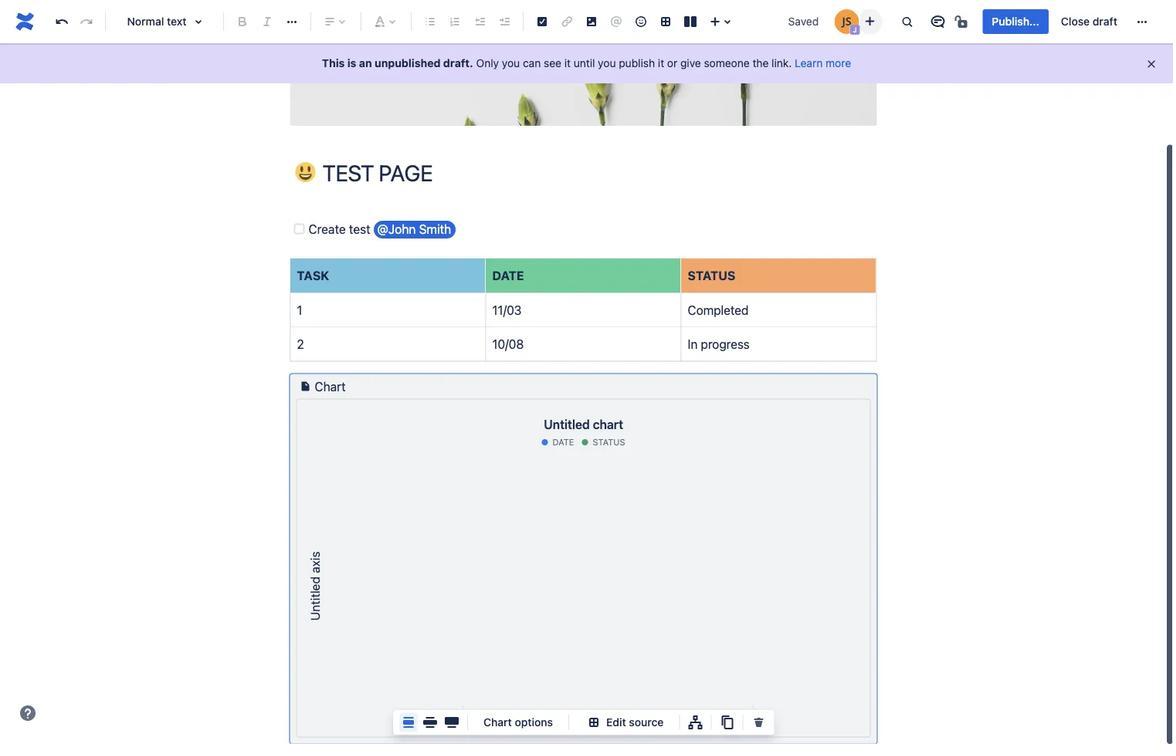 Task type: locate. For each thing, give the bounding box(es) containing it.
0 horizontal spatial status
[[593, 438, 625, 448]]

someone
[[704, 57, 750, 70]]

chart image
[[296, 378, 315, 396]]

learn more link
[[795, 57, 851, 70]]

layouts image
[[681, 12, 700, 31]]

completed
[[688, 303, 749, 318]]

@john
[[377, 222, 416, 237]]

chart
[[593, 418, 623, 432]]

more
[[826, 57, 851, 70]]

1 horizontal spatial chart
[[484, 717, 512, 730]]

close
[[1061, 15, 1090, 28]]

update header image button
[[528, 53, 640, 92]]

manage connected data image
[[686, 714, 705, 733]]

undo ⌘z image
[[53, 12, 71, 31]]

1 you from the left
[[502, 57, 520, 70]]

1 horizontal spatial it
[[658, 57, 665, 70]]

chart inside main content area, start typing to enter text. text field
[[315, 380, 346, 395]]

bullet list ⌘⇧8 image
[[421, 12, 440, 31]]

this is an unpublished draft. only you can see it until you publish it or give someone the link. learn more
[[322, 57, 851, 70]]

1 horizontal spatial date
[[553, 438, 574, 448]]

0 horizontal spatial chart
[[315, 380, 346, 395]]

redo ⌘⇧z image
[[77, 12, 96, 31]]

publish
[[619, 57, 655, 70]]

give
[[681, 57, 701, 70]]

1 vertical spatial date
[[553, 438, 574, 448]]

emoji image
[[632, 12, 650, 31]]

1 vertical spatial status
[[593, 438, 625, 448]]

normal text button
[[112, 5, 217, 39]]

an
[[359, 57, 372, 70]]

comment icon image
[[929, 12, 947, 31]]

2 it from the left
[[658, 57, 665, 70]]

you left can
[[502, 57, 520, 70]]

date down untitled
[[553, 438, 574, 448]]

Main content area, start typing to enter text. text field
[[281, 219, 886, 745]]

1 horizontal spatial you
[[598, 57, 616, 70]]

smith
[[419, 222, 451, 237]]

text
[[167, 15, 187, 28]]

source
[[629, 717, 664, 730]]

table image
[[657, 12, 675, 31]]

0 horizontal spatial you
[[502, 57, 520, 70]]

it right the see
[[564, 57, 571, 70]]

0 vertical spatial status
[[688, 269, 736, 283]]

find and replace image
[[898, 12, 917, 31]]

1
[[297, 303, 302, 318]]

chart options
[[484, 717, 553, 730]]

go wide image
[[421, 714, 440, 733]]

bold ⌘b image
[[233, 12, 252, 31]]

it
[[564, 57, 571, 70], [658, 57, 665, 70]]

untitled
[[544, 418, 590, 432]]

status up completed
[[688, 269, 736, 283]]

chart for chart options
[[484, 717, 512, 730]]

learn
[[795, 57, 823, 70]]

is
[[348, 57, 357, 70]]

header
[[570, 78, 603, 91]]

progress
[[701, 337, 750, 352]]

status
[[688, 269, 736, 283], [593, 438, 625, 448]]

link image
[[558, 12, 576, 31]]

more formatting image
[[283, 12, 301, 31]]

test
[[349, 222, 371, 237]]

you
[[502, 57, 520, 70], [598, 57, 616, 70]]

date
[[492, 269, 524, 283], [553, 438, 574, 448]]

0 vertical spatial chart
[[315, 380, 346, 395]]

date for status
[[553, 438, 574, 448]]

untitled chart
[[544, 418, 623, 432]]

:smiley: image
[[295, 163, 316, 183], [295, 163, 316, 183]]

chart
[[315, 380, 346, 395], [484, 717, 512, 730]]

0 horizontal spatial it
[[564, 57, 571, 70]]

it left or
[[658, 57, 665, 70]]

1 vertical spatial chart
[[484, 717, 512, 730]]

saved
[[788, 15, 819, 28]]

until
[[574, 57, 595, 70]]

chart inside chart options button
[[484, 717, 512, 730]]

confluence image
[[12, 9, 37, 34]]

edit source button
[[576, 714, 673, 733]]

image
[[606, 78, 635, 91]]

mention image
[[607, 12, 626, 31]]

can
[[523, 57, 541, 70]]

close draft
[[1061, 15, 1118, 28]]

remove image
[[750, 714, 768, 733]]

status down chart
[[593, 438, 625, 448]]

you right until
[[598, 57, 616, 70]]

Give this page a title text field
[[323, 161, 877, 187]]

0 vertical spatial date
[[492, 269, 524, 283]]

only
[[476, 57, 499, 70]]

0 horizontal spatial date
[[492, 269, 524, 283]]

more image
[[1133, 12, 1152, 31]]

publish...
[[992, 15, 1040, 28]]

date up 11/03
[[492, 269, 524, 283]]



Task type: vqa. For each thing, say whether or not it's contained in the screenshot.
the text
yes



Task type: describe. For each thing, give the bounding box(es) containing it.
invite to edit image
[[861, 12, 879, 31]]

xychart image
[[297, 452, 870, 722]]

see
[[544, 57, 562, 70]]

copy image
[[718, 714, 737, 733]]

action item image
[[533, 12, 552, 31]]

indent tab image
[[495, 12, 514, 31]]

confluence image
[[12, 9, 37, 34]]

edit source image
[[585, 714, 603, 733]]

outdent ⇧tab image
[[470, 12, 489, 31]]

dismiss image
[[1146, 58, 1158, 70]]

editable content region
[[265, 0, 902, 745]]

1 horizontal spatial status
[[688, 269, 736, 283]]

create test @john smith
[[309, 222, 451, 237]]

numbered list ⌘⇧7 image
[[446, 12, 464, 31]]

chart options button
[[474, 714, 562, 733]]

close draft button
[[1052, 9, 1127, 34]]

john smith image
[[835, 9, 859, 34]]

in progress
[[688, 337, 750, 352]]

in
[[688, 337, 698, 352]]

unpublished
[[375, 57, 441, 70]]

create
[[309, 222, 346, 237]]

draft
[[1093, 15, 1118, 28]]

options
[[515, 717, 553, 730]]

draft.
[[443, 57, 473, 70]]

link.
[[772, 57, 792, 70]]

go full width image
[[443, 714, 461, 733]]

update header image
[[532, 78, 635, 91]]

2
[[297, 337, 304, 352]]

this
[[322, 57, 345, 70]]

chart for chart
[[315, 380, 346, 395]]

publish... button
[[983, 9, 1049, 34]]

or
[[667, 57, 678, 70]]

2 you from the left
[[598, 57, 616, 70]]

no restrictions image
[[954, 12, 972, 31]]

date for 11/03
[[492, 269, 524, 283]]

edit
[[606, 717, 626, 730]]

10/08
[[492, 337, 524, 352]]

the
[[753, 57, 769, 70]]

11/03
[[492, 303, 522, 318]]

italic ⌘i image
[[258, 12, 277, 31]]

task
[[297, 269, 329, 283]]

edit source
[[606, 717, 664, 730]]

1 it from the left
[[564, 57, 571, 70]]

normal text
[[127, 15, 187, 28]]

back to center image
[[399, 714, 418, 733]]

add image, video, or file image
[[582, 12, 601, 31]]

update
[[532, 78, 567, 91]]

help image
[[19, 705, 37, 723]]

normal
[[127, 15, 164, 28]]



